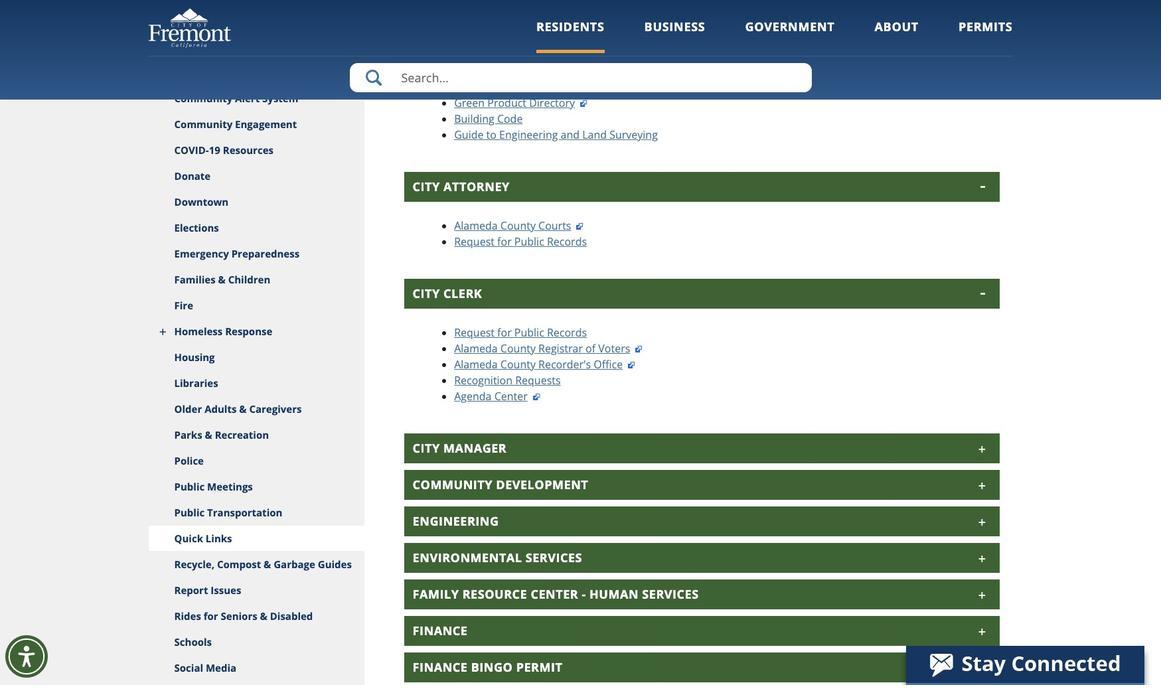 Task type: locate. For each thing, give the bounding box(es) containing it.
of
[[586, 341, 596, 356]]

request for public records link
[[454, 234, 587, 249], [454, 325, 587, 340]]

community engagement
[[174, 118, 297, 131]]

1 horizontal spatial -
[[1013, 14, 1016, 26]]

elections link
[[148, 215, 365, 241]]

county left courts
[[501, 218, 536, 233]]

0 vertical spatial request for public records link
[[454, 234, 587, 249]]

request inside request for public records alameda county registrar of voters alameda county recorder's office recognition requests agenda center
[[454, 325, 495, 340]]

1 vertical spatial finance
[[413, 659, 468, 675]]

finance for finance bingo permit
[[413, 659, 468, 675]]

1 county from the top
[[501, 218, 536, 233]]

government link
[[745, 19, 835, 53]]

records down courts
[[547, 234, 587, 249]]

public down police on the left bottom of page
[[174, 480, 205, 493]]

1 horizontal spatial center
[[531, 586, 579, 602]]

records up registrar
[[547, 325, 587, 340]]

& right families
[[218, 273, 226, 286]]

finance down family
[[413, 623, 468, 639]]

0 vertical spatial -
[[1013, 14, 1016, 26]]

recorder's
[[539, 357, 591, 372]]

alameda
[[454, 218, 498, 233], [454, 341, 498, 356], [454, 357, 498, 372]]

and left safety
[[478, 56, 506, 72]]

permits
[[959, 19, 1013, 35]]

1 records from the top
[[547, 234, 587, 249]]

for down alameda county courts link
[[497, 234, 512, 249]]

county up alameda county recorder's office link
[[501, 341, 536, 356]]

request down clerk
[[454, 325, 495, 340]]

building down green
[[454, 111, 495, 126]]

for inside request for public records alameda county registrar of voters alameda county recorder's office recognition requests agenda center
[[497, 325, 512, 340]]

+ link
[[988, 14, 1003, 26]]

1 vertical spatial engineering
[[413, 513, 499, 529]]

3 alameda from the top
[[454, 357, 498, 372]]

community up community engagement
[[174, 92, 233, 105]]

1 vertical spatial request
[[454, 325, 495, 340]]

system
[[262, 92, 298, 105]]

bingo
[[471, 659, 513, 675]]

community alert system
[[174, 92, 298, 105]]

- link
[[1003, 14, 1016, 26]]

tab list containing building and safety
[[404, 49, 1000, 685]]

building up green
[[413, 56, 475, 72]]

tab list
[[404, 49, 1000, 685]]

1 vertical spatial -
[[582, 586, 586, 602]]

0 vertical spatial county
[[501, 218, 536, 233]]

1 vertical spatial for
[[497, 325, 512, 340]]

2 vertical spatial alameda
[[454, 357, 498, 372]]

1 city from the top
[[413, 179, 440, 194]]

1 horizontal spatial services
[[642, 586, 699, 602]]

and
[[478, 56, 506, 72], [561, 127, 580, 142]]

covid-19 resources
[[174, 143, 274, 157]]

for
[[497, 234, 512, 249], [497, 325, 512, 340], [204, 610, 218, 623]]

issues
[[211, 584, 241, 597]]

request for public records alameda county registrar of voters alameda county recorder's office recognition requests agenda center
[[454, 325, 630, 404]]

-
[[1013, 14, 1016, 26], [582, 586, 586, 602]]

guide to engineering and land surveying link
[[454, 127, 658, 142]]

public
[[515, 234, 544, 249], [515, 325, 544, 340], [174, 480, 205, 493], [174, 506, 205, 519]]

font
[[945, 15, 963, 26]]

for for rides for seniors & disabled
[[204, 610, 218, 623]]

0 vertical spatial community
[[174, 92, 233, 105]]

residents
[[536, 19, 605, 35]]

1 request for public records link from the top
[[454, 234, 587, 249]]

1 vertical spatial and
[[561, 127, 580, 142]]

city
[[413, 179, 440, 194], [413, 285, 440, 301], [413, 440, 440, 456]]

stay connected image
[[906, 646, 1144, 683]]

report issues
[[174, 584, 241, 597]]

0 vertical spatial records
[[547, 234, 587, 249]]

0 horizontal spatial and
[[478, 56, 506, 72]]

0 vertical spatial and
[[478, 56, 506, 72]]

disabled
[[270, 610, 313, 623]]

0 horizontal spatial -
[[582, 586, 586, 602]]

resource
[[463, 586, 527, 602]]

services right human
[[642, 586, 699, 602]]

font size:
[[945, 15, 983, 26]]

2 records from the top
[[547, 325, 587, 340]]

0 vertical spatial request
[[454, 234, 495, 249]]

0 horizontal spatial engineering
[[413, 513, 499, 529]]

2 vertical spatial city
[[413, 440, 440, 456]]

2 request from the top
[[454, 325, 495, 340]]

housing link
[[148, 345, 365, 371]]

center left human
[[531, 586, 579, 602]]

for right rides
[[204, 610, 218, 623]]

1 vertical spatial community
[[174, 118, 233, 131]]

& right seniors
[[260, 610, 267, 623]]

1 alameda from the top
[[454, 218, 498, 233]]

1 vertical spatial county
[[501, 341, 536, 356]]

3 county from the top
[[501, 357, 536, 372]]

2 alameda from the top
[[454, 341, 498, 356]]

0 vertical spatial finance
[[413, 623, 468, 639]]

resources
[[223, 143, 274, 157]]

government
[[745, 19, 835, 35]]

for up alameda county registrar of voters link
[[497, 325, 512, 340]]

to
[[486, 127, 497, 142]]

0 horizontal spatial services
[[526, 550, 582, 566]]

1 vertical spatial request for public records link
[[454, 325, 587, 340]]

1 vertical spatial records
[[547, 325, 587, 340]]

green
[[454, 96, 485, 110]]

0 vertical spatial alameda
[[454, 218, 498, 233]]

city attorney
[[413, 179, 510, 194]]

engineering down code
[[499, 127, 558, 142]]

center
[[494, 389, 528, 404], [531, 586, 579, 602]]

families
[[174, 273, 216, 286]]

request for public records link down alameda county courts link
[[454, 234, 587, 249]]

clerk
[[444, 285, 482, 301]]

social media
[[174, 661, 236, 675]]

alameda county courts link
[[454, 218, 585, 233]]

children
[[228, 273, 270, 286]]

transportation
[[207, 506, 282, 519]]

request for public records link up alameda county registrar of voters link
[[454, 325, 587, 340]]

- right +
[[1013, 14, 1016, 26]]

1 vertical spatial center
[[531, 586, 579, 602]]

city clerk
[[413, 285, 482, 301]]

1 vertical spatial building
[[454, 111, 495, 126]]

covid-19 resources link
[[148, 137, 365, 163]]

community up 19
[[174, 118, 233, 131]]

2 request for public records link from the top
[[454, 325, 587, 340]]

community down city manager
[[413, 477, 493, 493]]

3 city from the top
[[413, 440, 440, 456]]

1 horizontal spatial and
[[561, 127, 580, 142]]

city left manager
[[413, 440, 440, 456]]

request down alameda county courts link
[[454, 234, 495, 249]]

recreation
[[215, 428, 269, 442]]

2 finance from the top
[[413, 659, 468, 675]]

family resource center - human services
[[413, 586, 699, 602]]

city for city attorney
[[413, 179, 440, 194]]

older adults & caregivers link
[[148, 396, 365, 422]]

2 vertical spatial county
[[501, 357, 536, 372]]

surveying
[[610, 127, 658, 142]]

media
[[206, 661, 236, 675]]

1 request from the top
[[454, 234, 495, 249]]

finance left bingo
[[413, 659, 468, 675]]

2 vertical spatial for
[[204, 610, 218, 623]]

0 vertical spatial center
[[494, 389, 528, 404]]

public down alameda county courts link
[[515, 234, 544, 249]]

0 vertical spatial engineering
[[499, 127, 558, 142]]

engineering up environmental
[[413, 513, 499, 529]]

city for city manager
[[413, 440, 440, 456]]

1 vertical spatial alameda
[[454, 341, 498, 356]]

records inside request for public records alameda county registrar of voters alameda county recorder's office recognition requests agenda center
[[547, 325, 587, 340]]

0 horizontal spatial center
[[494, 389, 528, 404]]

2 city from the top
[[413, 285, 440, 301]]

request
[[454, 234, 495, 249], [454, 325, 495, 340]]

office
[[594, 357, 623, 372]]

green product directory link
[[454, 96, 588, 110]]

older
[[174, 402, 202, 416]]

families & children link
[[148, 267, 365, 293]]

registrar
[[539, 341, 583, 356]]

0 vertical spatial services
[[526, 550, 582, 566]]

public up alameda county registrar of voters link
[[515, 325, 544, 340]]

- left human
[[582, 586, 586, 602]]

services
[[526, 550, 582, 566], [642, 586, 699, 602]]

county up recognition requests link
[[501, 357, 536, 372]]

police
[[174, 454, 204, 468]]

1 finance from the top
[[413, 623, 468, 639]]

city left clerk
[[413, 285, 440, 301]]

older adults & caregivers
[[174, 402, 302, 416]]

finance for finance
[[413, 623, 468, 639]]

green product directory building code guide to engineering and land surveying
[[454, 96, 658, 142]]

2 vertical spatial community
[[413, 477, 493, 493]]

engagement
[[235, 118, 297, 131]]

agenda
[[454, 389, 492, 404]]

records
[[547, 234, 587, 249], [547, 325, 587, 340]]

and inside green product directory building code guide to engineering and land surveying
[[561, 127, 580, 142]]

center down recognition requests link
[[494, 389, 528, 404]]

building
[[413, 56, 475, 72], [454, 111, 495, 126]]

1 vertical spatial city
[[413, 285, 440, 301]]

and left land
[[561, 127, 580, 142]]

guide
[[454, 127, 484, 142]]

city left attorney
[[413, 179, 440, 194]]

manager
[[444, 440, 507, 456]]

1 horizontal spatial engineering
[[499, 127, 558, 142]]

seniors
[[221, 610, 257, 623]]

0 vertical spatial for
[[497, 234, 512, 249]]

parks & recreation
[[174, 428, 269, 442]]

product
[[488, 96, 527, 110]]

1 vertical spatial services
[[642, 586, 699, 602]]

0 vertical spatial city
[[413, 179, 440, 194]]

services up family resource center - human services at the bottom
[[526, 550, 582, 566]]



Task type: vqa. For each thing, say whether or not it's contained in the screenshot.
"and" in Green Product Directory Building Code Guide To Engineering And Land Surveying
yes



Task type: describe. For each thing, give the bounding box(es) containing it.
emergency preparedness
[[174, 247, 300, 260]]

human
[[590, 586, 639, 602]]

public meetings link
[[148, 474, 365, 500]]

environmental
[[413, 550, 522, 566]]

community for community alert system
[[174, 92, 233, 105]]

alameda county recorder's office link
[[454, 357, 636, 372]]

housing
[[174, 351, 215, 364]]

feedback link
[[883, 14, 935, 26]]

alameda inside alameda county courts request for public records
[[454, 218, 498, 233]]

Search text field
[[350, 63, 812, 92]]

elections
[[174, 221, 219, 234]]

for for request for public records alameda county registrar of voters alameda county recorder's office recognition requests agenda center
[[497, 325, 512, 340]]

fire
[[174, 299, 193, 312]]

& right adults
[[239, 402, 247, 416]]

adults
[[205, 402, 237, 416]]

environmental services
[[413, 550, 582, 566]]

records inside alameda county courts request for public records
[[547, 234, 587, 249]]

quick links
[[174, 532, 232, 545]]

request inside alameda county courts request for public records
[[454, 234, 495, 249]]

families & children
[[174, 273, 270, 286]]

0 vertical spatial building
[[413, 56, 475, 72]]

parks & recreation link
[[148, 422, 365, 448]]

compost &
[[217, 558, 271, 571]]

+
[[998, 14, 1003, 26]]

caregivers
[[249, 402, 302, 416]]

building and safety
[[413, 56, 554, 72]]

recognition
[[454, 373, 513, 388]]

permits link
[[959, 19, 1013, 53]]

permit
[[516, 659, 563, 675]]

community for community development
[[413, 477, 493, 493]]

meetings
[[207, 480, 253, 493]]

public transportation
[[174, 506, 282, 519]]

recognition requests link
[[454, 373, 561, 388]]

social
[[174, 661, 203, 675]]

recycle, compost & garbage guides
[[174, 558, 352, 571]]

quick links link
[[148, 526, 365, 552]]

community alert system link
[[148, 86, 365, 112]]

libraries link
[[148, 371, 365, 396]]

parks
[[174, 428, 202, 442]]

code
[[497, 111, 523, 126]]

preparedness
[[232, 247, 300, 260]]

19
[[209, 143, 220, 157]]

city for city clerk
[[413, 285, 440, 301]]

alert
[[235, 92, 260, 105]]

finance bingo permit
[[413, 659, 563, 675]]

schools
[[174, 636, 212, 649]]

directory
[[529, 96, 575, 110]]

rides for seniors & disabled
[[174, 610, 313, 623]]

downtown link
[[148, 189, 365, 215]]

alameda county registrar of voters link
[[454, 341, 644, 356]]

quick
[[174, 532, 203, 545]]

homeless response link
[[148, 319, 365, 345]]

business link
[[645, 19, 706, 53]]

feedback
[[897, 14, 935, 26]]

center inside request for public records alameda county registrar of voters alameda county recorder's office recognition requests agenda center
[[494, 389, 528, 404]]

community development
[[413, 477, 589, 493]]

public up quick
[[174, 506, 205, 519]]

community for community engagement
[[174, 118, 233, 131]]

links
[[206, 532, 232, 545]]

2 county from the top
[[501, 341, 536, 356]]

courts
[[539, 218, 571, 233]]

agenda center link
[[454, 389, 541, 404]]

font size: link
[[945, 15, 983, 26]]

business
[[645, 19, 706, 35]]

garbage
[[274, 558, 315, 571]]

public inside request for public records alameda county registrar of voters alameda county recorder's office recognition requests agenda center
[[515, 325, 544, 340]]

development
[[496, 477, 589, 493]]

for inside alameda county courts request for public records
[[497, 234, 512, 249]]

emergency preparedness link
[[148, 241, 365, 267]]

public inside alameda county courts request for public records
[[515, 234, 544, 249]]

rides for seniors & disabled link
[[148, 604, 365, 630]]

building inside green product directory building code guide to engineering and land surveying
[[454, 111, 495, 126]]

family
[[413, 586, 459, 602]]

county inside alameda county courts request for public records
[[501, 218, 536, 233]]

libraries
[[174, 377, 218, 390]]

guides
[[318, 558, 352, 571]]

schools link
[[148, 630, 365, 655]]

donate link
[[148, 163, 365, 189]]

engineering inside green product directory building code guide to engineering and land surveying
[[499, 127, 558, 142]]

rides
[[174, 610, 201, 623]]

report
[[174, 584, 208, 597]]

voters
[[599, 341, 630, 356]]

police link
[[148, 448, 365, 474]]

report issues link
[[148, 578, 365, 604]]

public meetings
[[174, 480, 253, 493]]

homeless response
[[174, 325, 272, 338]]

requests
[[515, 373, 561, 388]]

& right parks on the left bottom of the page
[[205, 428, 212, 442]]

recycle, compost & garbage guides link
[[148, 552, 365, 578]]

covid-
[[174, 143, 209, 157]]

building code link
[[454, 111, 523, 126]]

attorney
[[444, 179, 510, 194]]

emergency
[[174, 247, 229, 260]]

public transportation link
[[148, 500, 365, 526]]

alameda county courts request for public records
[[454, 218, 587, 249]]



